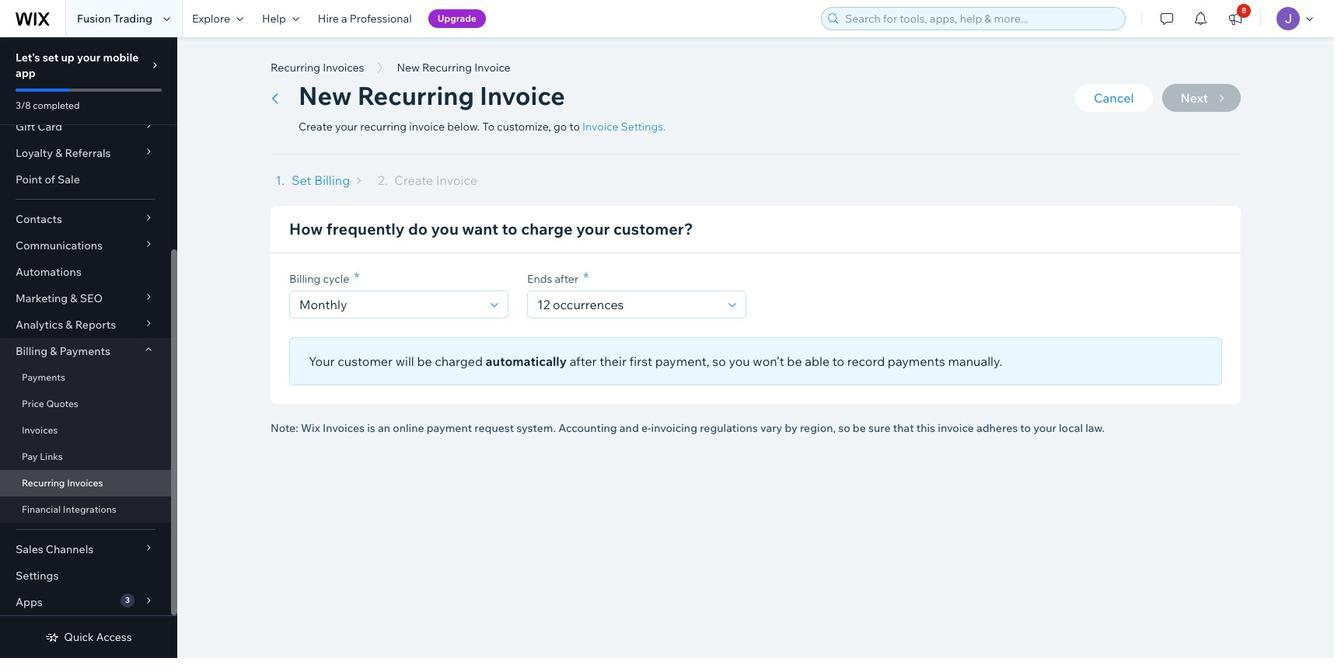 Task type: describe. For each thing, give the bounding box(es) containing it.
quotes
[[46, 398, 78, 410]]

invoice up "want"
[[436, 173, 478, 188]]

invoice up "customize,"
[[480, 80, 565, 111]]

gift card
[[16, 120, 62, 134]]

your inside let's set up your mobile app
[[77, 51, 101, 65]]

3
[[125, 596, 130, 606]]

analytics & reports
[[16, 318, 116, 332]]

sales channels
[[16, 543, 94, 557]]

to right able
[[833, 354, 845, 369]]

note:
[[271, 422, 298, 436]]

recurring invoices button
[[263, 56, 372, 79]]

charged
[[435, 354, 483, 369]]

pay links link
[[0, 444, 171, 471]]

do
[[408, 219, 428, 239]]

payments
[[888, 354, 946, 369]]

payment
[[427, 422, 472, 436]]

billing for *
[[289, 272, 321, 286]]

is
[[367, 422, 376, 436]]

1 horizontal spatial so
[[839, 422, 851, 436]]

Search for tools, apps, help & more... field
[[841, 8, 1121, 30]]

quick access button
[[45, 631, 132, 645]]

communications
[[16, 239, 103, 253]]

billing & payments button
[[0, 338, 171, 365]]

able
[[805, 354, 830, 369]]

& for marketing
[[70, 292, 77, 306]]

* for ends after *
[[583, 269, 589, 287]]

this
[[917, 422, 936, 436]]

sales channels button
[[0, 537, 171, 563]]

local
[[1059, 422, 1083, 436]]

sales
[[16, 543, 43, 557]]

let's
[[16, 51, 40, 65]]

by
[[785, 422, 798, 436]]

region,
[[800, 422, 836, 436]]

loyalty
[[16, 146, 53, 160]]

0 vertical spatial billing
[[314, 173, 350, 188]]

links
[[40, 451, 63, 463]]

recurring
[[360, 120, 407, 134]]

cancel
[[1094, 90, 1134, 106]]

referrals
[[65, 146, 111, 160]]

set
[[292, 173, 312, 188]]

upgrade
[[438, 12, 477, 24]]

analytics
[[16, 318, 63, 332]]

recurring inside sidebar element
[[22, 478, 65, 489]]

invoice settings. link
[[583, 120, 666, 134]]

analytics & reports button
[[0, 312, 171, 338]]

settings
[[16, 569, 59, 583]]

that
[[893, 422, 914, 436]]

up
[[61, 51, 75, 65]]

price quotes link
[[0, 391, 171, 418]]

app
[[16, 66, 36, 80]]

gift card button
[[0, 114, 171, 140]]

Billing cycle field
[[295, 292, 486, 318]]

3/8
[[16, 100, 31, 111]]

apps
[[16, 596, 43, 610]]

invoices inside the recurring invoices link
[[67, 478, 103, 489]]

1 horizontal spatial create
[[395, 173, 433, 188]]

& for loyalty
[[55, 146, 62, 160]]

adheres
[[977, 422, 1018, 436]]

channels
[[46, 543, 94, 557]]

help button
[[253, 0, 309, 37]]

billing & payments
[[16, 345, 110, 359]]

billing for payments
[[16, 345, 48, 359]]

1 vertical spatial after
[[570, 354, 597, 369]]

fusion trading
[[77, 12, 152, 26]]

to right go
[[570, 120, 580, 134]]

invoice right go
[[583, 120, 619, 134]]

sale
[[58, 173, 80, 187]]

create your recurring invoice below. to customize, go to invoice settings.
[[299, 120, 666, 134]]

want
[[462, 219, 499, 239]]

payment,
[[655, 354, 710, 369]]

1 horizontal spatial be
[[787, 354, 802, 369]]

contacts button
[[0, 206, 171, 233]]

financial integrations
[[22, 504, 117, 516]]

point of sale
[[16, 173, 80, 187]]

2 horizontal spatial be
[[853, 422, 866, 436]]

1 vertical spatial payments
[[22, 372, 65, 383]]

0 horizontal spatial invoice
[[409, 120, 445, 134]]

record
[[847, 354, 885, 369]]

your left recurring
[[335, 120, 358, 134]]

financial integrations link
[[0, 497, 171, 523]]

to right the adheres
[[1021, 422, 1031, 436]]

fusion
[[77, 12, 111, 26]]

their
[[600, 354, 627, 369]]

upgrade button
[[428, 9, 486, 28]]

reports
[[75, 318, 116, 332]]

a
[[341, 12, 347, 26]]

quick
[[64, 631, 94, 645]]

price
[[22, 398, 44, 410]]

of
[[45, 173, 55, 187]]

1 vertical spatial you
[[729, 354, 750, 369]]

card
[[38, 120, 62, 134]]



Task type: vqa. For each thing, say whether or not it's contained in the screenshot.
views related to Page
no



Task type: locate. For each thing, give the bounding box(es) containing it.
0 vertical spatial invoice
[[409, 120, 445, 134]]

first
[[630, 354, 653, 369]]

0 horizontal spatial create
[[299, 120, 333, 134]]

& down analytics & reports
[[50, 345, 57, 359]]

new down recurring invoices button
[[299, 80, 352, 111]]

invoice left below.
[[409, 120, 445, 134]]

0 horizontal spatial you
[[431, 219, 459, 239]]

* right ends
[[583, 269, 589, 287]]

quick access
[[64, 631, 132, 645]]

vary
[[761, 422, 783, 436]]

0 vertical spatial create
[[299, 120, 333, 134]]

hire
[[318, 12, 339, 26]]

create
[[299, 120, 333, 134], [395, 173, 433, 188]]

explore
[[192, 12, 230, 26]]

be left able
[[787, 354, 802, 369]]

2 * from the left
[[583, 269, 589, 287]]

customize,
[[497, 120, 551, 134]]

help
[[262, 12, 286, 26]]

marketing & seo
[[16, 292, 103, 306]]

recurring down upgrade button
[[422, 61, 472, 75]]

0 vertical spatial after
[[555, 272, 579, 286]]

recurring invoices link
[[0, 471, 171, 497]]

& for billing
[[50, 345, 57, 359]]

invoices inside invoices "link"
[[22, 425, 58, 436]]

point
[[16, 173, 42, 187]]

accounting
[[559, 422, 617, 436]]

0 horizontal spatial so
[[713, 354, 726, 369]]

0 vertical spatial payments
[[60, 345, 110, 359]]

new recurring invoice
[[397, 61, 511, 75], [299, 80, 565, 111]]

billing left cycle
[[289, 272, 321, 286]]

& left reports
[[66, 318, 73, 332]]

0 vertical spatial so
[[713, 354, 726, 369]]

1 vertical spatial recurring invoices
[[22, 478, 103, 489]]

ends
[[527, 272, 553, 286]]

recurring invoices up financial integrations
[[22, 478, 103, 489]]

customer
[[338, 354, 393, 369]]

recurring invoices for recurring invoices button
[[271, 61, 364, 75]]

0 vertical spatial new recurring invoice
[[397, 61, 511, 75]]

payments down the analytics & reports 'dropdown button'
[[60, 345, 110, 359]]

your right charge
[[576, 219, 610, 239]]

invoices down a
[[323, 61, 364, 75]]

recurring down the pay links
[[22, 478, 65, 489]]

customer?
[[614, 219, 693, 239]]

1 vertical spatial new recurring invoice
[[299, 80, 565, 111]]

below.
[[447, 120, 480, 134]]

system.
[[517, 422, 556, 436]]

billing
[[314, 173, 350, 188], [289, 272, 321, 286], [16, 345, 48, 359]]

so right region,
[[839, 422, 851, 436]]

8
[[1242, 5, 1247, 16]]

recurring inside button
[[271, 61, 320, 75]]

an
[[378, 422, 390, 436]]

note: wix invoices is an online payment request system. accounting and e-invoicing regulations vary by region, so be sure that this invoice adheres to your local law.
[[271, 422, 1105, 436]]

you left won't
[[729, 354, 750, 369]]

marketing & seo button
[[0, 285, 171, 312]]

completed
[[33, 100, 80, 111]]

wix
[[301, 422, 320, 436]]

automations link
[[0, 259, 171, 285]]

settings link
[[0, 563, 171, 590]]

invoices up the pay links
[[22, 425, 58, 436]]

cancel button
[[1076, 84, 1153, 112]]

to
[[482, 120, 495, 134]]

let's set up your mobile app
[[16, 51, 139, 80]]

you right the do
[[431, 219, 459, 239]]

& inside 'dropdown button'
[[55, 146, 62, 160]]

* for billing cycle *
[[354, 269, 360, 287]]

hire a professional
[[318, 12, 412, 26]]

will
[[396, 354, 414, 369]]

1 horizontal spatial invoice
[[938, 422, 974, 436]]

invoice
[[409, 120, 445, 134], [938, 422, 974, 436]]

price quotes
[[22, 398, 78, 410]]

invoices
[[323, 61, 364, 75], [323, 422, 365, 436], [22, 425, 58, 436], [67, 478, 103, 489]]

automatically
[[486, 354, 567, 369]]

your
[[77, 51, 101, 65], [335, 120, 358, 134], [576, 219, 610, 239], [1034, 422, 1057, 436]]

new recurring invoice button
[[389, 56, 519, 79]]

payments link
[[0, 365, 171, 391]]

set
[[43, 51, 59, 65]]

new recurring invoice down new recurring invoice 'button'
[[299, 80, 565, 111]]

recurring invoices inside sidebar element
[[22, 478, 103, 489]]

Ends after field
[[533, 292, 724, 318]]

after inside ends after *
[[555, 272, 579, 286]]

online
[[393, 422, 424, 436]]

0 horizontal spatial *
[[354, 269, 360, 287]]

billing right set in the left top of the page
[[314, 173, 350, 188]]

3/8 completed
[[16, 100, 80, 111]]

to right "want"
[[502, 219, 518, 239]]

manually.
[[948, 354, 1003, 369]]

2 vertical spatial billing
[[16, 345, 48, 359]]

go
[[554, 120, 567, 134]]

invoice inside 'button'
[[475, 61, 511, 75]]

your customer will be charged automatically after their first payment, so you won't be able to record payments manually.
[[309, 354, 1003, 369]]

1 vertical spatial so
[[839, 422, 851, 436]]

so right payment,
[[713, 354, 726, 369]]

1 vertical spatial invoice
[[938, 422, 974, 436]]

recurring down help button
[[271, 61, 320, 75]]

0 horizontal spatial recurring invoices
[[22, 478, 103, 489]]

0 vertical spatial you
[[431, 219, 459, 239]]

invoice right this
[[938, 422, 974, 436]]

1 horizontal spatial you
[[729, 354, 750, 369]]

payments up price quotes
[[22, 372, 65, 383]]

2. create invoice
[[378, 173, 478, 188]]

1 horizontal spatial new
[[397, 61, 420, 75]]

invoices down pay links link
[[67, 478, 103, 489]]

0 horizontal spatial new
[[299, 80, 352, 111]]

be left sure
[[853, 422, 866, 436]]

payments inside popup button
[[60, 345, 110, 359]]

billing inside billing cycle *
[[289, 272, 321, 286]]

1 * from the left
[[354, 269, 360, 287]]

after
[[555, 272, 579, 286], [570, 354, 597, 369]]

your left local
[[1034, 422, 1057, 436]]

cycle
[[323, 272, 349, 286]]

recurring up recurring
[[357, 80, 474, 111]]

new down professional
[[397, 61, 420, 75]]

* right cycle
[[354, 269, 360, 287]]

1 vertical spatial billing
[[289, 272, 321, 286]]

gift
[[16, 120, 35, 134]]

request
[[475, 422, 514, 436]]

so
[[713, 354, 726, 369], [839, 422, 851, 436]]

1 vertical spatial create
[[395, 173, 433, 188]]

0 vertical spatial new
[[397, 61, 420, 75]]

loyalty & referrals
[[16, 146, 111, 160]]

sidebar element
[[0, 0, 177, 659]]

won't
[[753, 354, 785, 369]]

be right will on the left of the page
[[417, 354, 432, 369]]

after left their at the left bottom of the page
[[570, 354, 597, 369]]

after right ends
[[555, 272, 579, 286]]

1. set billing
[[275, 173, 350, 188]]

0 horizontal spatial be
[[417, 354, 432, 369]]

your right up
[[77, 51, 101, 65]]

1 horizontal spatial *
[[583, 269, 589, 287]]

invoices link
[[0, 418, 171, 444]]

new recurring invoice down upgrade button
[[397, 61, 511, 75]]

law.
[[1086, 422, 1105, 436]]

& inside 'dropdown button'
[[66, 318, 73, 332]]

new recurring invoice inside 'button'
[[397, 61, 511, 75]]

2.
[[378, 173, 388, 188]]

recurring invoices inside button
[[271, 61, 364, 75]]

automations
[[16, 265, 82, 279]]

1 vertical spatial new
[[299, 80, 352, 111]]

ends after *
[[527, 269, 589, 287]]

invoices inside recurring invoices button
[[323, 61, 364, 75]]

create up 1. set billing
[[299, 120, 333, 134]]

1 horizontal spatial recurring invoices
[[271, 61, 364, 75]]

marketing
[[16, 292, 68, 306]]

recurring invoices for the recurring invoices link
[[22, 478, 103, 489]]

how
[[289, 219, 323, 239]]

invoices left is on the left bottom of page
[[323, 422, 365, 436]]

& right loyalty
[[55, 146, 62, 160]]

payments
[[60, 345, 110, 359], [22, 372, 65, 383]]

trading
[[114, 12, 152, 26]]

billing inside billing & payments popup button
[[16, 345, 48, 359]]

how frequently do you want to charge your customer?
[[289, 219, 693, 239]]

invoice up to
[[475, 61, 511, 75]]

billing down analytics
[[16, 345, 48, 359]]

professional
[[350, 12, 412, 26]]

recurring inside 'button'
[[422, 61, 472, 75]]

create right 2.
[[395, 173, 433, 188]]

and
[[620, 422, 639, 436]]

settings.
[[621, 120, 666, 134]]

recurring invoices down hire
[[271, 61, 364, 75]]

& left seo
[[70, 292, 77, 306]]

new inside 'button'
[[397, 61, 420, 75]]

charge
[[521, 219, 573, 239]]

0 vertical spatial recurring invoices
[[271, 61, 364, 75]]

& for analytics
[[66, 318, 73, 332]]

*
[[354, 269, 360, 287], [583, 269, 589, 287]]

frequently
[[326, 219, 405, 239]]

financial
[[22, 504, 61, 516]]



